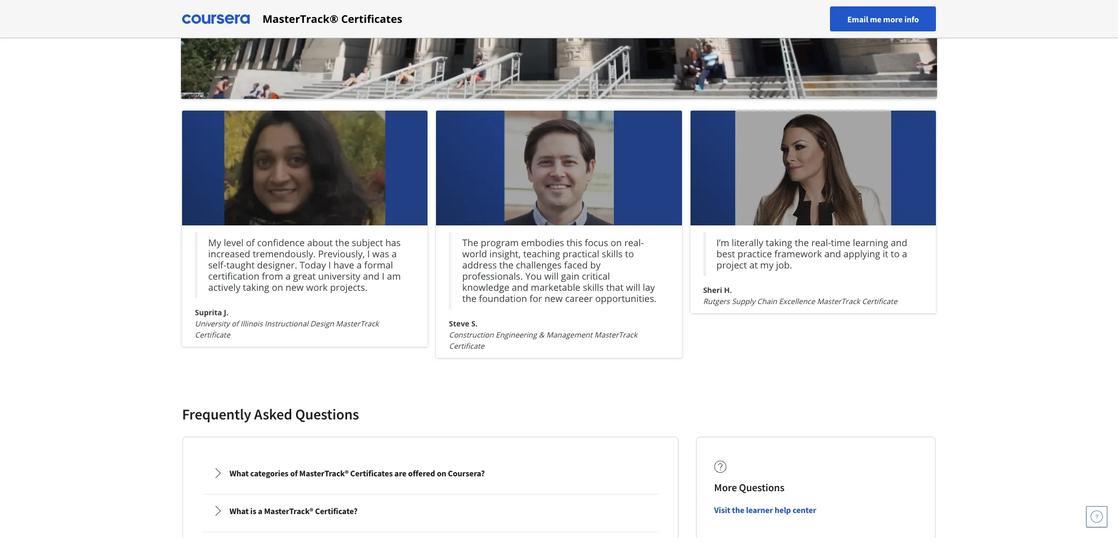 Task type: vqa. For each thing, say whether or not it's contained in the screenshot.


Task type: locate. For each thing, give the bounding box(es) containing it.
university
[[318, 270, 360, 283]]

designer.
[[257, 259, 297, 272]]

university
[[195, 319, 230, 329]]

more questions
[[714, 481, 785, 495]]

certificate inside the sheri h. rutgers supply chain excellence mastertrack certificate
[[862, 297, 897, 307]]

of inside 'what categories of mastertrack® certificates are offered on coursera?' dropdown button
[[290, 469, 298, 479]]

0 horizontal spatial real-
[[624, 237, 644, 249]]

real- left applying
[[812, 237, 831, 249]]

email me more info
[[847, 14, 919, 24]]

a inside i'm literally taking the real-time learning and best practice framework and applying it to a project at my job.
[[902, 248, 907, 260]]

a right the "it"
[[902, 248, 907, 260]]

of
[[246, 237, 255, 249], [232, 319, 239, 329], [290, 469, 298, 479]]

taking
[[766, 237, 792, 249], [243, 281, 269, 294]]

0 horizontal spatial questions
[[295, 405, 359, 424]]

certificate for i'm literally taking the real-time learning and best practice framework and applying it to a project at my job.
[[862, 297, 897, 307]]

mastertrack inside the sheri h. rutgers supply chain excellence mastertrack certificate
[[817, 297, 860, 307]]

questions
[[295, 405, 359, 424], [739, 481, 785, 495]]

i left am
[[382, 270, 385, 283]]

0 vertical spatial certificate
[[862, 297, 897, 307]]

certificate down the "university"
[[195, 330, 230, 340]]

and left am
[[363, 270, 380, 283]]

this
[[567, 237, 582, 249]]

new
[[286, 281, 304, 294], [545, 292, 563, 305]]

0 vertical spatial mastertrack
[[817, 297, 860, 307]]

to right focus
[[625, 248, 634, 260]]

what inside 'what is a mastertrack® certificate?' dropdown button
[[230, 507, 249, 517]]

0 horizontal spatial taking
[[243, 281, 269, 294]]

mastertrack® for certificates
[[299, 469, 349, 479]]

certificate inside steve s. construction engineering & management mastertrack certificate
[[449, 341, 484, 352]]

the inside i'm literally taking the real-time learning and best practice framework and applying it to a project at my job.
[[795, 237, 809, 249]]

skills
[[602, 248, 623, 260], [583, 281, 604, 294]]

level
[[224, 237, 244, 249]]

time
[[831, 237, 851, 249]]

0 vertical spatial taking
[[766, 237, 792, 249]]

on inside my level of confidence about the subject has increased tremendously. previously, i was a self-taught designer. today i have a formal certification from a great university and i am actively taking on new work projects.
[[272, 281, 283, 294]]

2 horizontal spatial mastertrack
[[817, 297, 860, 307]]

2 vertical spatial mastertrack®
[[264, 507, 313, 517]]

a inside 'what is a mastertrack® certificate?' dropdown button
[[258, 507, 262, 517]]

h.
[[724, 286, 732, 296]]

the inside frequently asked questions element
[[732, 505, 745, 516]]

2 horizontal spatial i
[[382, 270, 385, 283]]

and left applying
[[825, 248, 841, 260]]

and inside the program embodies this focus on real- world insight, teaching practical skills to address the challenges faced by professionals. you will gain critical knowledge and marketable skills that will lay the foundation for new career opportunities.
[[512, 281, 529, 294]]

1 horizontal spatial to
[[891, 248, 900, 260]]

sheri
[[703, 286, 722, 296]]

2 real- from the left
[[812, 237, 831, 249]]

coursera image
[[182, 10, 250, 27]]

1 horizontal spatial mastertrack
[[594, 330, 638, 340]]

you
[[525, 270, 542, 283]]

what categories of mastertrack® certificates are offered on coursera?
[[230, 469, 485, 479]]

i
[[367, 248, 370, 260], [328, 259, 331, 272], [382, 270, 385, 283]]

new inside the program embodies this focus on real- world insight, teaching practical skills to address the challenges faced by professionals. you will gain critical knowledge and marketable skills that will lay the foundation for new career opportunities.
[[545, 292, 563, 305]]

am
[[387, 270, 401, 283]]

2 vertical spatial certificate
[[449, 341, 484, 352]]

foundation
[[479, 292, 527, 305]]

framework
[[775, 248, 822, 260]]

of left the illinois
[[232, 319, 239, 329]]

1 vertical spatial certificates
[[350, 469, 393, 479]]

at
[[749, 259, 758, 272]]

and right the "it"
[[891, 237, 908, 249]]

mastertrack inside suprita j. university of illinois instructional design mastertrack certificate
[[336, 319, 379, 329]]

certificates
[[341, 11, 402, 26], [350, 469, 393, 479]]

1 vertical spatial mastertrack®
[[299, 469, 349, 479]]

knowledge
[[462, 281, 510, 294]]

new for work
[[286, 281, 304, 294]]

certificate
[[862, 297, 897, 307], [195, 330, 230, 340], [449, 341, 484, 352]]

0 vertical spatial of
[[246, 237, 255, 249]]

the inside my level of confidence about the subject has increased tremendously. previously, i was a self-taught designer. today i have a formal certification from a great university and i am actively taking on new work projects.
[[335, 237, 349, 249]]

the down program
[[499, 259, 514, 272]]

1 real- from the left
[[624, 237, 644, 249]]

2 horizontal spatial on
[[611, 237, 622, 249]]

0 horizontal spatial of
[[232, 319, 239, 329]]

1 vertical spatial what
[[230, 507, 249, 517]]

on right offered
[[437, 469, 446, 479]]

formal
[[364, 259, 393, 272]]

1 vertical spatial taking
[[243, 281, 269, 294]]

0 horizontal spatial mastertrack
[[336, 319, 379, 329]]

the right visit
[[732, 505, 745, 516]]

0 vertical spatial on
[[611, 237, 622, 249]]

0 horizontal spatial to
[[625, 248, 634, 260]]

mastertrack right excellence in the bottom right of the page
[[817, 297, 860, 307]]

a right is
[[258, 507, 262, 517]]

certificate down "construction"
[[449, 341, 484, 352]]

i left have
[[328, 259, 331, 272]]

will
[[544, 270, 559, 283], [626, 281, 640, 294]]

taking up job.
[[766, 237, 792, 249]]

to inside i'm literally taking the real-time learning and best practice framework and applying it to a project at my job.
[[891, 248, 900, 260]]

2 vertical spatial of
[[290, 469, 298, 479]]

new inside my level of confidence about the subject has increased tremendously. previously, i was a self-taught designer. today i have a formal certification from a great university and i am actively taking on new work projects.
[[286, 281, 304, 294]]

skills left that
[[583, 281, 604, 294]]

of for level
[[246, 237, 255, 249]]

of right categories
[[290, 469, 298, 479]]

1 vertical spatial of
[[232, 319, 239, 329]]

that
[[606, 281, 624, 294]]

on down designer.
[[272, 281, 283, 294]]

1 vertical spatial questions
[[739, 481, 785, 495]]

certificate down the "it"
[[862, 297, 897, 307]]

opportunities.
[[595, 292, 657, 305]]

on right focus
[[611, 237, 622, 249]]

1 what from the top
[[230, 469, 249, 479]]

taking down taught
[[243, 281, 269, 294]]

the right 'about'
[[335, 237, 349, 249]]

literally
[[732, 237, 763, 249]]

previously,
[[318, 248, 365, 260]]

1 horizontal spatial i
[[367, 248, 370, 260]]

to right the "it"
[[891, 248, 900, 260]]

offered
[[408, 469, 435, 479]]

1 to from the left
[[625, 248, 634, 260]]

has
[[385, 237, 401, 249]]

i'm
[[717, 237, 729, 249]]

what left is
[[230, 507, 249, 517]]

0 horizontal spatial will
[[544, 270, 559, 283]]

of right level
[[246, 237, 255, 249]]

and left for on the left
[[512, 281, 529, 294]]

engineering
[[496, 330, 537, 340]]

0 horizontal spatial on
[[272, 281, 283, 294]]

0 horizontal spatial certificate
[[195, 330, 230, 340]]

to
[[625, 248, 634, 260], [891, 248, 900, 260]]

1 horizontal spatial taking
[[766, 237, 792, 249]]

what categories of mastertrack® certificates are offered on coursera? button
[[204, 459, 657, 489]]

email
[[847, 14, 868, 24]]

collapsed list
[[200, 455, 661, 539]]

1 horizontal spatial will
[[626, 281, 640, 294]]

career
[[565, 292, 593, 305]]

1 horizontal spatial on
[[437, 469, 446, 479]]

the
[[462, 237, 479, 249]]

learning
[[853, 237, 889, 249]]

the up s.
[[462, 292, 477, 305]]

challenges
[[516, 259, 562, 272]]

1 vertical spatial mastertrack
[[336, 319, 379, 329]]

mastertrack right design
[[336, 319, 379, 329]]

project
[[717, 259, 747, 272]]

taking inside i'm literally taking the real-time learning and best practice framework and applying it to a project at my job.
[[766, 237, 792, 249]]

more
[[883, 14, 903, 24]]

professionals.
[[462, 270, 523, 283]]

what inside 'what categories of mastertrack® certificates are offered on coursera?' dropdown button
[[230, 469, 249, 479]]

marketable
[[531, 281, 581, 294]]

0 vertical spatial mastertrack®
[[263, 11, 338, 26]]

subject
[[352, 237, 383, 249]]

2 what from the top
[[230, 507, 249, 517]]

mastertrack inside steve s. construction engineering & management mastertrack certificate
[[594, 330, 638, 340]]

email me more info button
[[830, 6, 936, 31]]

the left time
[[795, 237, 809, 249]]

new left work
[[286, 281, 304, 294]]

today
[[300, 259, 326, 272]]

0 vertical spatial what
[[230, 469, 249, 479]]

i left was
[[367, 248, 370, 260]]

real-
[[624, 237, 644, 249], [812, 237, 831, 249]]

center
[[793, 505, 816, 516]]

1 horizontal spatial real-
[[812, 237, 831, 249]]

address
[[462, 259, 497, 272]]

2 horizontal spatial certificate
[[862, 297, 897, 307]]

best
[[717, 248, 735, 260]]

will left lay at right bottom
[[626, 281, 640, 294]]

1 horizontal spatial certificate
[[449, 341, 484, 352]]

are
[[394, 469, 407, 479]]

skills right by
[[602, 248, 623, 260]]

chain
[[757, 297, 777, 307]]

of inside my level of confidence about the subject has increased tremendously. previously, i was a self-taught designer. today i have a formal certification from a great university and i am actively taking on new work projects.
[[246, 237, 255, 249]]

certificates inside dropdown button
[[350, 469, 393, 479]]

new for career
[[545, 292, 563, 305]]

steve
[[449, 319, 469, 329]]

will right "you"
[[544, 270, 559, 283]]

excellence
[[779, 297, 815, 307]]

and
[[891, 237, 908, 249], [825, 248, 841, 260], [363, 270, 380, 283], [512, 281, 529, 294]]

mastertrack®
[[263, 11, 338, 26], [299, 469, 349, 479], [264, 507, 313, 517]]

1 horizontal spatial new
[[545, 292, 563, 305]]

1 horizontal spatial of
[[246, 237, 255, 249]]

certificate inside suprita j. university of illinois instructional design mastertrack certificate
[[195, 330, 230, 340]]

2 vertical spatial mastertrack
[[594, 330, 638, 340]]

0 horizontal spatial new
[[286, 281, 304, 294]]

asked
[[254, 405, 292, 424]]

1 vertical spatial certificate
[[195, 330, 230, 340]]

instructional
[[265, 319, 308, 329]]

visit
[[714, 505, 731, 516]]

1 vertical spatial on
[[272, 281, 283, 294]]

the program embodies this focus on real- world insight, teaching practical skills to address the challenges faced by professionals. you will gain critical knowledge and marketable skills that will lay the foundation for new career opportunities.
[[462, 237, 657, 305]]

mastertrack down opportunities.
[[594, 330, 638, 340]]

0 vertical spatial certificates
[[341, 11, 402, 26]]

2 horizontal spatial of
[[290, 469, 298, 479]]

program
[[481, 237, 519, 249]]

2 to from the left
[[891, 248, 900, 260]]

real- right focus
[[624, 237, 644, 249]]

certificate for the program embodies this focus on real- world insight, teaching practical skills to address the challenges faced by professionals. you will gain critical knowledge and marketable skills that will lay the foundation for new career opportunities.
[[449, 341, 484, 352]]

by
[[590, 259, 601, 272]]

2 vertical spatial on
[[437, 469, 446, 479]]

what left categories
[[230, 469, 249, 479]]

new right for on the left
[[545, 292, 563, 305]]



Task type: describe. For each thing, give the bounding box(es) containing it.
applying
[[844, 248, 880, 260]]

steve s. construction engineering & management mastertrack certificate
[[449, 319, 638, 352]]

work
[[306, 281, 328, 294]]

projects.
[[330, 281, 368, 294]]

help
[[775, 505, 791, 516]]

real- inside i'm literally taking the real-time learning and best practice framework and applying it to a project at my job.
[[812, 237, 831, 249]]

practical
[[563, 248, 599, 260]]

a right was
[[392, 248, 397, 260]]

mastertrack® for certificate?
[[264, 507, 313, 517]]

0 vertical spatial skills
[[602, 248, 623, 260]]

supply
[[732, 297, 755, 307]]

help center image
[[1091, 511, 1103, 524]]

actively
[[208, 281, 240, 294]]

of inside suprita j. university of illinois instructional design mastertrack certificate
[[232, 319, 239, 329]]

on inside dropdown button
[[437, 469, 446, 479]]

management
[[546, 330, 592, 340]]

construction
[[449, 330, 494, 340]]

to inside the program embodies this focus on real- world insight, teaching practical skills to address the challenges faced by professionals. you will gain critical knowledge and marketable skills that will lay the foundation for new career opportunities.
[[625, 248, 634, 260]]

my level of confidence about the subject has increased tremendously. previously, i was a self-taught designer. today i have a formal certification from a great university and i am actively taking on new work projects.
[[208, 237, 401, 294]]

mastertrack for the program embodies this focus on real- world insight, teaching practical skills to address the challenges faced by professionals. you will gain critical knowledge and marketable skills that will lay the foundation for new career opportunities.
[[594, 330, 638, 340]]

confidence
[[257, 237, 305, 249]]

certification
[[208, 270, 259, 283]]

of for categories
[[290, 469, 298, 479]]

learner
[[746, 505, 773, 516]]

teaching
[[523, 248, 560, 260]]

visit the learner help center link
[[714, 505, 816, 516]]

info
[[905, 14, 919, 24]]

me
[[870, 14, 882, 24]]

what for what categories of mastertrack® certificates are offered on coursera?
[[230, 469, 249, 479]]

1 vertical spatial skills
[[583, 281, 604, 294]]

frequently asked questions
[[182, 405, 359, 424]]

rutgers
[[703, 297, 730, 307]]

embodies
[[521, 237, 564, 249]]

a right have
[[357, 259, 362, 272]]

s.
[[471, 319, 478, 329]]

is
[[250, 507, 256, 517]]

insight,
[[490, 248, 521, 260]]

practice
[[738, 248, 772, 260]]

sheri h. rutgers supply chain excellence mastertrack certificate
[[703, 286, 897, 307]]

on inside the program embodies this focus on real- world insight, teaching practical skills to address the challenges faced by professionals. you will gain critical knowledge and marketable skills that will lay the foundation for new career opportunities.
[[611, 237, 622, 249]]

mastertrack for i'm literally taking the real-time learning and best practice framework and applying it to a project at my job.
[[817, 297, 860, 307]]

what for what is a mastertrack® certificate?
[[230, 507, 249, 517]]

taught
[[226, 259, 255, 272]]

my
[[760, 259, 774, 272]]

my
[[208, 237, 221, 249]]

mastertrack® certificates
[[263, 11, 402, 26]]

1 horizontal spatial questions
[[739, 481, 785, 495]]

have
[[333, 259, 354, 272]]

job.
[[776, 259, 792, 272]]

design
[[310, 319, 334, 329]]

coursera?
[[448, 469, 485, 479]]

illinois
[[240, 319, 263, 329]]

visit the learner help center
[[714, 505, 816, 516]]

taking inside my level of confidence about the subject has increased tremendously. previously, i was a self-taught designer. today i have a formal certification from a great university and i am actively taking on new work projects.
[[243, 281, 269, 294]]

what is a mastertrack® certificate? button
[[204, 497, 657, 527]]

j.
[[224, 308, 229, 318]]

from
[[262, 270, 283, 283]]

self-
[[208, 259, 226, 272]]

critical
[[582, 270, 610, 283]]

0 vertical spatial questions
[[295, 405, 359, 424]]

faced
[[564, 259, 588, 272]]

and inside my level of confidence about the subject has increased tremendously. previously, i was a self-taught designer. today i have a formal certification from a great university and i am actively taking on new work projects.
[[363, 270, 380, 283]]

world
[[462, 248, 487, 260]]

frequently asked questions element
[[174, 405, 945, 539]]

tremendously.
[[253, 248, 316, 260]]

a right from
[[286, 270, 291, 283]]

suprita
[[195, 308, 222, 318]]

about
[[307, 237, 333, 249]]

i'm literally taking the real-time learning and best practice framework and applying it to a project at my job.
[[717, 237, 908, 272]]

real- inside the program embodies this focus on real- world insight, teaching practical skills to address the challenges faced by professionals. you will gain critical knowledge and marketable skills that will lay the foundation for new career opportunities.
[[624, 237, 644, 249]]

lay
[[643, 281, 655, 294]]

increased
[[208, 248, 250, 260]]

certificate?
[[315, 507, 358, 517]]

for
[[530, 292, 542, 305]]

more
[[714, 481, 737, 495]]

0 horizontal spatial i
[[328, 259, 331, 272]]

categories
[[250, 469, 289, 479]]

gain
[[561, 270, 580, 283]]

was
[[372, 248, 389, 260]]

frequently
[[182, 405, 251, 424]]

suprita j. university of illinois instructional design mastertrack certificate
[[195, 308, 379, 340]]

great
[[293, 270, 316, 283]]



